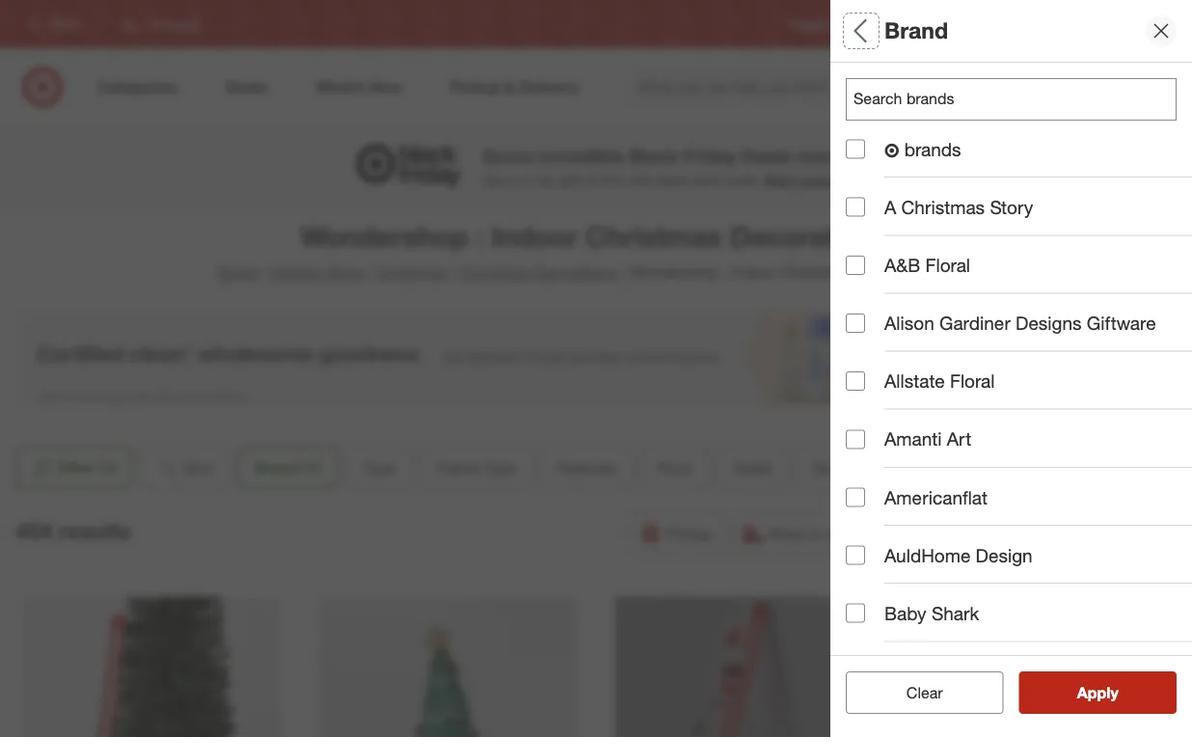 Task type: locate. For each thing, give the bounding box(es) containing it.
large climbing santa decorative christmas figurine red - wondershop™ image
[[23, 597, 280, 737], [23, 597, 280, 737], [615, 597, 873, 737], [615, 597, 873, 737]]

0 vertical spatial results
[[59, 518, 130, 545]]

same day delivery button
[[881, 513, 1060, 555]]

brand inside dialog
[[885, 17, 949, 44]]

floral right allstate
[[951, 370, 996, 392]]

advertisement region
[[17, 311, 1176, 407]]

christmas up alison gardiner designs giftware option
[[781, 263, 851, 282]]

0 vertical spatial wondershop
[[846, 168, 923, 185]]

1 vertical spatial :
[[723, 263, 727, 282]]

score incredible black friday deals now save on top gifts & find new deals each week. start saving
[[483, 145, 842, 188]]

shop left in
[[769, 524, 806, 543]]

1 vertical spatial price button
[[641, 447, 709, 489]]

0 vertical spatial floral
[[926, 254, 971, 276]]

giftware
[[1088, 312, 1157, 334]]

2 vertical spatial wondershop
[[631, 263, 719, 282]]

1 horizontal spatial :
[[723, 263, 727, 282]]

1 horizontal spatial price button
[[846, 333, 1193, 401]]

clear inside brand dialog
[[907, 683, 944, 702]]

¬ brands
[[885, 138, 962, 162]]

a christmas story
[[885, 196, 1034, 218]]

0 vertical spatial price button
[[846, 333, 1193, 401]]

Amanti Art checkbox
[[846, 430, 866, 449]]

shop in store button
[[733, 513, 874, 555]]

holiday shop link
[[271, 263, 364, 282]]

: down save
[[476, 219, 484, 253]]

0 vertical spatial type button
[[846, 63, 1193, 130]]

1 vertical spatial brand
[[846, 143, 899, 166]]

1 horizontal spatial theme
[[943, 458, 991, 477]]

0 horizontal spatial indoor
[[492, 219, 578, 253]]

1 vertical spatial deals
[[846, 420, 896, 443]]

4 / from the left
[[622, 263, 627, 282]]

floral for a&b floral
[[926, 254, 971, 276]]

1 vertical spatial theme
[[846, 556, 906, 578]]

deals
[[742, 145, 791, 167], [846, 420, 896, 443], [733, 458, 772, 477]]

decorations up alison
[[855, 263, 939, 282]]

deals inside score incredible black friday deals now save on top gifts & find new deals each week. start saving
[[742, 145, 791, 167]]

Allstate Floral checkbox
[[846, 372, 866, 391]]

/ left christmas link
[[368, 263, 373, 282]]

pickup button
[[631, 513, 726, 555]]

1 horizontal spatial (1)
[[304, 458, 321, 477]]

type
[[846, 83, 887, 105], [906, 218, 947, 240], [363, 458, 396, 477], [484, 458, 517, 477]]

features button
[[846, 265, 1193, 333], [541, 447, 633, 489]]

guest rating button
[[796, 447, 919, 489], [846, 468, 1193, 536]]

What can we help you find? suggestions appear below search field
[[626, 66, 949, 108]]

0 vertical spatial shop
[[327, 263, 364, 282]]

guest
[[813, 458, 854, 477], [846, 488, 898, 510]]

black
[[630, 145, 679, 167]]

1 vertical spatial features button
[[541, 447, 633, 489]]

features
[[846, 285, 922, 308], [557, 458, 617, 477]]

0 horizontal spatial features button
[[541, 447, 633, 489]]

apply button
[[1020, 672, 1178, 714]]

weekly ad link
[[864, 16, 919, 32]]

results
[[59, 518, 130, 545], [1090, 683, 1140, 702]]

theme inside the all filters dialog
[[846, 556, 906, 578]]

0 vertical spatial frame type button
[[846, 198, 1193, 265]]

&
[[589, 171, 597, 188]]

shop inside 'shop in store' button
[[769, 524, 806, 543]]

:
[[476, 219, 484, 253], [723, 263, 727, 282]]

guest rating button up design
[[846, 468, 1193, 536]]

floral right a&b
[[926, 254, 971, 276]]

clear for clear all
[[897, 683, 934, 702]]

brand dialog
[[831, 0, 1193, 737]]

2 / from the left
[[368, 263, 373, 282]]

brand inside brand wondershop
[[846, 143, 899, 166]]

deals up 'shop in store' button
[[733, 458, 772, 477]]

0 vertical spatial guest rating
[[813, 458, 903, 477]]

shipping button
[[1068, 513, 1178, 555]]

/
[[262, 263, 267, 282], [368, 263, 373, 282], [451, 263, 456, 282], [622, 263, 627, 282]]

frame type button
[[846, 198, 1193, 265], [420, 447, 533, 489]]

0 horizontal spatial type button
[[347, 447, 412, 489]]

shop inside wondershop : indoor christmas decorations target / holiday shop / christmas / christmas decorations / wondershop : indoor christmas decorations (454)
[[327, 263, 364, 282]]

: down week.
[[723, 263, 727, 282]]

top
[[535, 171, 555, 188]]

price button inside the all filters dialog
[[846, 333, 1193, 401]]

2 vertical spatial brand
[[255, 458, 299, 477]]

wondershop down deals
[[631, 263, 719, 282]]

clear
[[897, 683, 934, 702], [907, 683, 944, 702]]

day
[[961, 524, 988, 543]]

0 vertical spatial :
[[476, 219, 484, 253]]

1 vertical spatial frame type button
[[420, 447, 533, 489]]

0 horizontal spatial (1)
[[99, 458, 117, 477]]

0 vertical spatial features
[[846, 285, 922, 308]]

0 horizontal spatial theme
[[846, 556, 906, 578]]

0 vertical spatial rating
[[858, 458, 903, 477]]

search
[[935, 79, 982, 98]]

guest rating inside the all filters dialog
[[846, 488, 960, 510]]

results right "454"
[[59, 518, 130, 545]]

0 horizontal spatial frame type
[[436, 458, 517, 477]]

target
[[216, 263, 258, 282]]

results for 454 results
[[59, 518, 130, 545]]

guest rating up same
[[846, 488, 960, 510]]

1 horizontal spatial features
[[846, 285, 922, 308]]

(1)
[[99, 458, 117, 477], [304, 458, 321, 477]]

1 horizontal spatial deals button
[[846, 401, 1193, 468]]

None text field
[[846, 78, 1178, 121]]

1 clear from the left
[[897, 683, 934, 702]]

guest rating
[[813, 458, 903, 477], [846, 488, 960, 510]]

1 vertical spatial frame type
[[436, 458, 517, 477]]

christmas
[[902, 196, 986, 218], [586, 219, 723, 253], [377, 263, 447, 282], [460, 263, 530, 282], [781, 263, 851, 282]]

1 horizontal spatial shop
[[769, 524, 806, 543]]

1 vertical spatial rating
[[903, 488, 960, 510]]

decorations down a christmas story 'checkbox'
[[730, 219, 892, 253]]

1 vertical spatial price
[[657, 458, 693, 477]]

results for see results
[[1090, 683, 1140, 702]]

3pc fabric gnome christmas figurine set - wondershop™ white/red image
[[912, 597, 1170, 737], [912, 597, 1170, 737]]

clear left all
[[897, 683, 934, 702]]

AuldHome Design checkbox
[[846, 546, 866, 565]]

A Christmas Story checkbox
[[846, 198, 866, 217]]

1 (1) from the left
[[99, 458, 117, 477]]

clear button
[[846, 672, 1004, 714]]

price
[[846, 353, 892, 375], [657, 458, 693, 477]]

indoor up "christmas decorations" link
[[492, 219, 578, 253]]

alison
[[885, 312, 935, 334]]

2 horizontal spatial wondershop
[[846, 168, 923, 185]]

deals button down allstate floral
[[846, 401, 1193, 468]]

1 horizontal spatial type button
[[846, 63, 1193, 130]]

0 horizontal spatial features
[[557, 458, 617, 477]]

guest up store
[[846, 488, 898, 510]]

/ right christmas link
[[451, 263, 456, 282]]

1 vertical spatial guest rating
[[846, 488, 960, 510]]

0 horizontal spatial price
[[657, 458, 693, 477]]

theme down store
[[846, 556, 906, 578]]

floral for allstate floral
[[951, 370, 996, 392]]

0 vertical spatial features button
[[846, 265, 1193, 333]]

0 vertical spatial indoor
[[492, 219, 578, 253]]

0 horizontal spatial results
[[59, 518, 130, 545]]

1 horizontal spatial results
[[1090, 683, 1140, 702]]

filter (1) button
[[15, 447, 133, 489]]

shop
[[327, 263, 364, 282], [769, 524, 806, 543]]

deals button
[[846, 401, 1193, 468], [717, 447, 788, 489]]

results inside button
[[1090, 683, 1140, 702]]

1 vertical spatial results
[[1090, 683, 1140, 702]]

auldhome
[[885, 544, 971, 567]]

0 vertical spatial frame
[[846, 218, 901, 240]]

0 horizontal spatial shop
[[327, 263, 364, 282]]

wondershop inside the all filters dialog
[[846, 168, 923, 185]]

wondershop
[[846, 168, 923, 185], [301, 219, 468, 253], [631, 263, 719, 282]]

2 (1) from the left
[[304, 458, 321, 477]]

rating down amanti art 'checkbox'
[[858, 458, 903, 477]]

20" battery operated animated plush dancing christmas tree sculpture - wondershop™ green image
[[319, 597, 577, 737], [319, 597, 577, 737]]

rating up same
[[903, 488, 960, 510]]

0 horizontal spatial :
[[476, 219, 484, 253]]

deals button up 'shop in store' button
[[717, 447, 788, 489]]

guest down amanti art 'checkbox'
[[813, 458, 854, 477]]

save
[[483, 171, 512, 188]]

baby shark
[[885, 602, 980, 625]]

theme down art
[[943, 458, 991, 477]]

0 vertical spatial brand
[[885, 17, 949, 44]]

type button right brand (1) at bottom
[[347, 447, 412, 489]]

apply
[[1078, 683, 1119, 702]]

all
[[846, 17, 873, 44]]

sponsored
[[1118, 408, 1176, 423]]

1 horizontal spatial features button
[[846, 265, 1193, 333]]

frame
[[846, 218, 901, 240], [436, 458, 480, 477]]

0 horizontal spatial frame
[[436, 458, 480, 477]]

shop right holiday
[[327, 263, 364, 282]]

price inside the all filters dialog
[[846, 353, 892, 375]]

deals down allstate floral checkbox
[[846, 420, 896, 443]]

wondershop up christmas link
[[301, 219, 468, 253]]

454 results
[[15, 518, 130, 545]]

christmas right christmas link
[[460, 263, 530, 282]]

/ right "christmas decorations" link
[[622, 263, 627, 282]]

guest rating down amanti art 'checkbox'
[[813, 458, 903, 477]]

rating
[[858, 458, 903, 477], [903, 488, 960, 510]]

find stores
[[1123, 17, 1181, 31]]

clear inside the all filters dialog
[[897, 683, 934, 702]]

shark
[[932, 602, 980, 625]]

1 vertical spatial theme button
[[846, 536, 1193, 603]]

shipping
[[1104, 524, 1165, 543]]

price up pickup button at the right bottom of page
[[657, 458, 693, 477]]

price button
[[846, 333, 1193, 401], [641, 447, 709, 489]]

1 vertical spatial type button
[[347, 447, 412, 489]]

christmas right a
[[902, 196, 986, 218]]

indoor down week.
[[732, 263, 776, 282]]

redcard
[[950, 17, 996, 31]]

filter
[[58, 458, 95, 477]]

0 vertical spatial frame type
[[846, 218, 947, 240]]

None checkbox
[[846, 140, 866, 159]]

1 horizontal spatial frame
[[846, 218, 901, 240]]

frame inside the all filters dialog
[[846, 218, 901, 240]]

features inside the all filters dialog
[[846, 285, 922, 308]]

type button
[[846, 63, 1193, 130], [347, 447, 412, 489]]

1 horizontal spatial price
[[846, 353, 892, 375]]

1 vertical spatial guest
[[846, 488, 898, 510]]

0 vertical spatial deals
[[742, 145, 791, 167]]

wondershop down ¬ on the right top of page
[[846, 168, 923, 185]]

price down alison gardiner designs giftware option
[[846, 353, 892, 375]]

type button inside the all filters dialog
[[846, 63, 1193, 130]]

1 vertical spatial indoor
[[732, 263, 776, 282]]

results right see
[[1090, 683, 1140, 702]]

1 vertical spatial frame
[[436, 458, 480, 477]]

deals up "start" at the right top of the page
[[742, 145, 791, 167]]

theme
[[943, 458, 991, 477], [846, 556, 906, 578]]

same
[[917, 524, 957, 543]]

theme button
[[927, 447, 1008, 489], [846, 536, 1193, 603]]

brand wondershop
[[846, 143, 923, 185]]

454
[[15, 518, 52, 545]]

frame type inside the all filters dialog
[[846, 218, 947, 240]]

saving
[[801, 171, 842, 188]]

2 clear from the left
[[907, 683, 944, 702]]

0 horizontal spatial deals button
[[717, 447, 788, 489]]

(1) inside button
[[99, 458, 117, 477]]

1 vertical spatial shop
[[769, 524, 806, 543]]

see
[[1058, 683, 1085, 702]]

clear down baby shark
[[907, 683, 944, 702]]

1 horizontal spatial frame type
[[846, 218, 947, 240]]

1 vertical spatial floral
[[951, 370, 996, 392]]

guest rating button up store
[[796, 447, 919, 489]]

1 horizontal spatial wondershop
[[631, 263, 719, 282]]

0 vertical spatial price
[[846, 353, 892, 375]]

/ right target link
[[262, 263, 267, 282]]

type button down redcard "link"
[[846, 63, 1193, 130]]

floral
[[926, 254, 971, 276], [951, 370, 996, 392]]

Alison Gardiner Designs Giftware checkbox
[[846, 314, 866, 333]]

baby
[[885, 602, 927, 625]]

0 horizontal spatial wondershop
[[301, 219, 468, 253]]



Task type: describe. For each thing, give the bounding box(es) containing it.
christmas right holiday shop link
[[377, 263, 447, 282]]

auldhome design
[[885, 544, 1033, 567]]

all filters dialog
[[831, 0, 1193, 737]]

1 vertical spatial wondershop
[[301, 219, 468, 253]]

incredible
[[539, 145, 625, 167]]

(1) for filter (1)
[[99, 458, 117, 477]]

0 vertical spatial guest
[[813, 458, 854, 477]]

see results
[[1058, 683, 1140, 702]]

1 / from the left
[[262, 263, 267, 282]]

wondershop : indoor christmas decorations target / holiday shop / christmas / christmas decorations / wondershop : indoor christmas decorations (454)
[[216, 219, 977, 282]]

deals inside the all filters dialog
[[846, 420, 896, 443]]

on
[[516, 171, 532, 188]]

clear for clear
[[907, 683, 944, 702]]

filter (1)
[[58, 458, 117, 477]]

sort button
[[140, 447, 230, 489]]

0 vertical spatial theme
[[943, 458, 991, 477]]

(1) for brand (1)
[[304, 458, 321, 477]]

registry link
[[791, 16, 833, 32]]

Americanflat checkbox
[[846, 488, 866, 507]]

find
[[601, 171, 624, 188]]

¬
[[885, 139, 900, 162]]

find stores link
[[1123, 16, 1181, 32]]

allstate
[[885, 370, 946, 392]]

christmas inside brand dialog
[[902, 196, 986, 218]]

store
[[826, 524, 861, 543]]

shop in store
[[769, 524, 861, 543]]

deals
[[656, 171, 689, 188]]

brand for brand (1)
[[255, 458, 299, 477]]

same day delivery
[[917, 524, 1048, 543]]

brand for brand
[[885, 17, 949, 44]]

search button
[[935, 66, 982, 112]]

all
[[938, 683, 953, 702]]

a&b
[[885, 254, 921, 276]]

weekly
[[864, 17, 901, 31]]

christmas down new
[[586, 219, 723, 253]]

find
[[1123, 17, 1145, 31]]

A&B Floral checkbox
[[846, 256, 866, 275]]

ad
[[905, 17, 919, 31]]

gifts
[[559, 171, 585, 188]]

filters
[[879, 17, 939, 44]]

story
[[991, 196, 1034, 218]]

clear all button
[[846, 672, 1004, 714]]

sort
[[184, 458, 214, 477]]

stores
[[1148, 17, 1181, 31]]

0 vertical spatial theme button
[[927, 447, 1008, 489]]

gardiner
[[940, 312, 1011, 334]]

2 vertical spatial deals
[[733, 458, 772, 477]]

(454)
[[943, 263, 977, 282]]

all filters
[[846, 17, 939, 44]]

design
[[976, 544, 1033, 567]]

art
[[948, 428, 972, 450]]

start
[[765, 171, 797, 188]]

designs
[[1016, 312, 1083, 334]]

in
[[810, 524, 822, 543]]

target link
[[216, 263, 258, 282]]

color button
[[846, 603, 1193, 671]]

new
[[627, 171, 653, 188]]

redcard link
[[950, 16, 996, 32]]

1 vertical spatial features
[[557, 458, 617, 477]]

clear all
[[897, 683, 953, 702]]

3 / from the left
[[451, 263, 456, 282]]

alison gardiner designs giftware
[[885, 312, 1157, 334]]

a
[[885, 196, 897, 218]]

americanflat
[[885, 486, 988, 509]]

decorations up advertisement region
[[534, 263, 618, 282]]

each
[[692, 171, 722, 188]]

3
[[1160, 68, 1166, 80]]

delivery
[[992, 524, 1048, 543]]

Baby Shark checkbox
[[846, 604, 866, 623]]

score
[[483, 145, 534, 167]]

week.
[[726, 171, 761, 188]]

0 horizontal spatial frame type button
[[420, 447, 533, 489]]

friday
[[684, 145, 737, 167]]

now
[[797, 145, 833, 167]]

weekly ad
[[864, 17, 919, 31]]

3 link
[[1131, 66, 1174, 108]]

brand (1)
[[255, 458, 321, 477]]

a&b floral
[[885, 254, 971, 276]]

registry
[[791, 17, 833, 31]]

amanti art
[[885, 428, 972, 450]]

see results button
[[1020, 672, 1178, 714]]

brands
[[905, 138, 962, 160]]

brand for brand wondershop
[[846, 143, 899, 166]]

1 horizontal spatial indoor
[[732, 263, 776, 282]]

christmas link
[[377, 263, 447, 282]]

1 horizontal spatial frame type button
[[846, 198, 1193, 265]]

0 horizontal spatial price button
[[641, 447, 709, 489]]

amanti
[[885, 428, 943, 450]]

guest inside the all filters dialog
[[846, 488, 898, 510]]

holiday
[[271, 263, 323, 282]]

none text field inside brand dialog
[[846, 78, 1178, 121]]

allstate floral
[[885, 370, 996, 392]]

color
[[846, 623, 894, 645]]

christmas decorations link
[[460, 263, 618, 282]]

pickup
[[666, 524, 713, 543]]

rating inside the all filters dialog
[[903, 488, 960, 510]]



Task type: vqa. For each thing, say whether or not it's contained in the screenshot.
until
no



